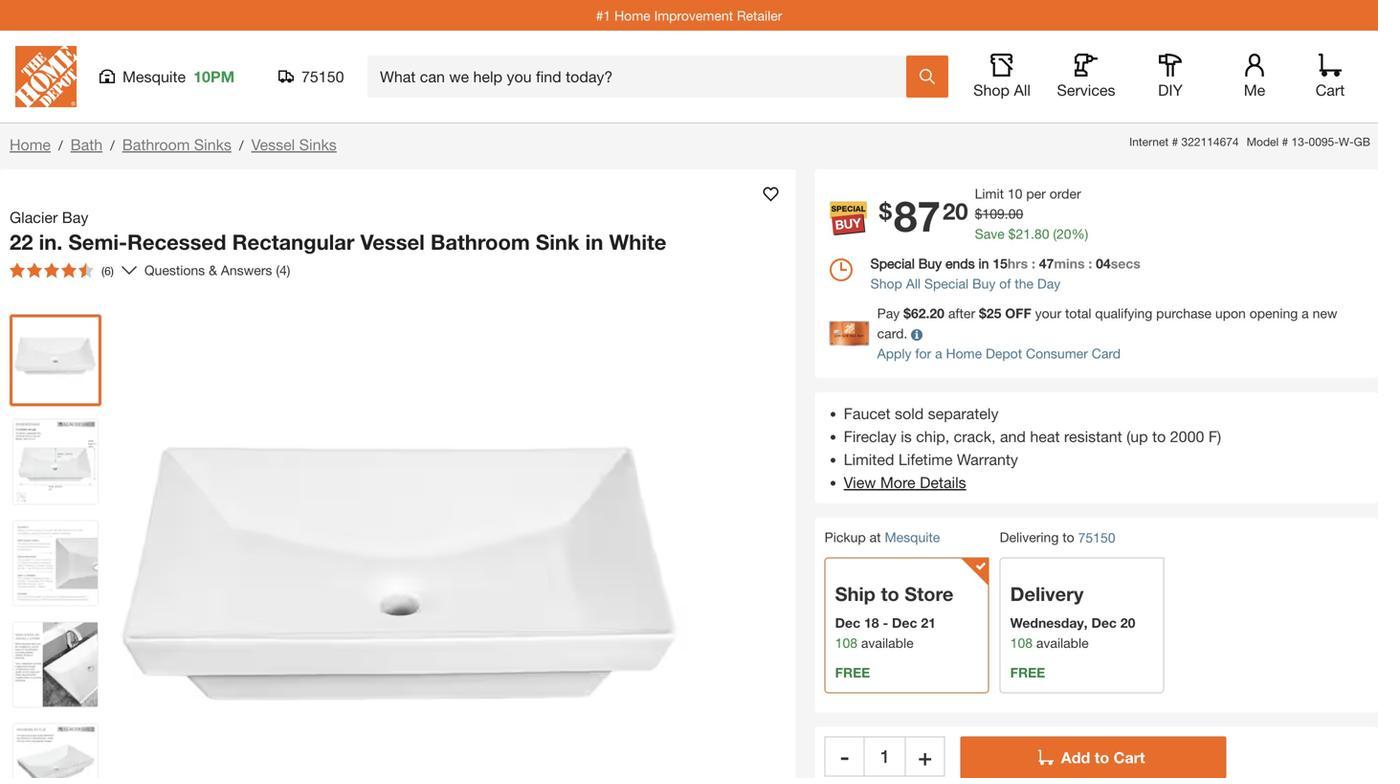 Task type: vqa. For each thing, say whether or not it's contained in the screenshot.
75150 inside Delivering to 75150
yes



Task type: describe. For each thing, give the bounding box(es) containing it.
internet
[[1129, 135, 1169, 148]]

0 horizontal spatial special
[[871, 256, 915, 271]]

diy
[[1158, 81, 1183, 99]]

$ down "00"
[[1008, 226, 1016, 242]]

after
[[948, 305, 975, 321]]

to for cart
[[1095, 748, 1109, 766]]

1 horizontal spatial mesquite
[[885, 529, 940, 545]]

order
[[1050, 186, 1081, 201]]

me button
[[1224, 54, 1285, 100]]

secs
[[1111, 256, 1141, 271]]

(6) link
[[2, 255, 137, 286]]

info image
[[911, 329, 923, 341]]

recessed
[[127, 229, 226, 255]]

services
[[1057, 81, 1115, 99]]

1 horizontal spatial home
[[614, 7, 650, 23]]

cart link
[[1309, 54, 1351, 100]]

all inside special buy ends in 15 hrs : 47 mins : 04 secs shop all special buy of the day
[[906, 276, 921, 291]]

details
[[920, 473, 966, 491]]

depot
[[986, 345, 1022, 361]]

save
[[975, 226, 1005, 242]]

diy button
[[1140, 54, 1201, 100]]

lifetime
[[898, 450, 953, 468]]

1 : from the left
[[1032, 256, 1035, 271]]

00
[[1008, 206, 1023, 222]]

delivery wednesday, dec 20 108 available
[[1010, 582, 1135, 651]]

vessel for sinks
[[251, 135, 295, 154]]

0 horizontal spatial home
[[10, 135, 51, 154]]

fireclay
[[844, 427, 896, 445]]

10
[[1008, 186, 1022, 201]]

2 # from the left
[[1282, 135, 1288, 148]]

ship
[[835, 582, 876, 605]]

75150 button
[[278, 67, 345, 86]]

pay
[[877, 305, 900, 321]]

shop inside special buy ends in 15 hrs : 47 mins : 04 secs shop all special buy of the day
[[871, 276, 902, 291]]

the
[[1015, 276, 1034, 291]]

1 horizontal spatial cart
[[1316, 81, 1345, 99]]

vessel for bathroom
[[360, 229, 425, 255]]

shop all special buy of the day link
[[829, 274, 1364, 294]]

questions
[[144, 262, 205, 278]]

1 dec from the left
[[835, 615, 860, 631]]

is
[[901, 427, 912, 445]]

- button
[[825, 736, 865, 776]]

per
[[1026, 186, 1046, 201]]

$ right after
[[979, 305, 986, 321]]

2 : from the left
[[1088, 256, 1092, 271]]

20 inside $ 87 20
[[943, 197, 968, 224]]

18
[[864, 615, 879, 631]]

limit 10 per order $ 109 . 00 save $ 21 . 80 ( 20 %)
[[975, 186, 1088, 242]]

add to cart
[[1061, 748, 1145, 766]]

white glacier bay vessel sinks 13 0095 w gb 77.4 image
[[13, 724, 98, 778]]

purchase
[[1156, 305, 1212, 321]]

opening
[[1250, 305, 1298, 321]]

75150 inside delivering to 75150
[[1078, 530, 1115, 545]]

bathroom inside glacier bay 22 in. semi-recessed rectangular vessel bathroom sink in white
[[431, 229, 530, 255]]

available inside ship to store dec 18 - dec 21 108 available
[[861, 635, 914, 651]]

80
[[1034, 226, 1049, 242]]

1 vertical spatial a
[[935, 345, 942, 361]]

sold
[[895, 404, 924, 423]]

bath
[[70, 135, 103, 154]]

What can we help you find today? search field
[[380, 56, 905, 97]]

the home depot logo image
[[15, 46, 77, 107]]

resistant
[[1064, 427, 1122, 445]]

answers
[[221, 262, 272, 278]]

322114674
[[1181, 135, 1239, 148]]

limit
[[975, 186, 1004, 201]]

w-
[[1339, 135, 1354, 148]]

4.5 stars image
[[10, 263, 94, 278]]

of
[[999, 276, 1011, 291]]

shop all
[[973, 81, 1031, 99]]

delivery
[[1010, 582, 1084, 605]]

75150 inside button
[[301, 67, 344, 86]]

me
[[1244, 81, 1265, 99]]

20 inside limit 10 per order $ 109 . 00 save $ 21 . 80 ( 20 %)
[[1056, 226, 1071, 242]]

pickup at mesquite
[[825, 529, 940, 545]]

$ 87 20
[[879, 190, 968, 241]]

internet # 322114674 model # 13-0095-w-gb
[[1129, 135, 1370, 148]]

0 vertical spatial buy
[[918, 256, 942, 271]]

&
[[209, 262, 217, 278]]

47
[[1039, 256, 1054, 271]]

%)
[[1071, 226, 1088, 242]]

apply for a home depot consumer card link
[[877, 345, 1121, 361]]

separately
[[928, 404, 999, 423]]

in.
[[39, 229, 63, 255]]

bath link
[[70, 135, 103, 154]]

shop all button
[[971, 54, 1033, 100]]

#1
[[596, 7, 611, 23]]

pay $ 62.20 after $ 25 off
[[877, 305, 1031, 321]]

all inside button
[[1014, 81, 1031, 99]]

3 / from the left
[[239, 137, 244, 153]]

+
[[918, 742, 932, 770]]

1 # from the left
[[1172, 135, 1178, 148]]

glacier bay 22 in. semi-recessed rectangular vessel bathroom sink in white
[[10, 208, 666, 255]]

sink
[[536, 229, 580, 255]]

2 vertical spatial home
[[946, 345, 982, 361]]

wednesday,
[[1010, 615, 1088, 631]]

white glacier bay vessel sinks 13 0095 w gb 40.1 image
[[13, 420, 98, 504]]

in inside glacier bay 22 in. semi-recessed rectangular vessel bathroom sink in white
[[585, 229, 603, 255]]

- inside - button
[[840, 742, 849, 770]]

ends
[[945, 256, 975, 271]]

$ down limit
[[975, 206, 982, 222]]



Task type: locate. For each thing, give the bounding box(es) containing it.
0 vertical spatial 20
[[943, 197, 968, 224]]

card.
[[877, 325, 907, 341]]

1 horizontal spatial sinks
[[299, 135, 337, 154]]

all
[[1014, 81, 1031, 99], [906, 276, 921, 291]]

21
[[1016, 226, 1031, 242], [921, 615, 936, 631]]

0 vertical spatial all
[[1014, 81, 1031, 99]]

1 vertical spatial -
[[840, 742, 849, 770]]

0 horizontal spatial #
[[1172, 135, 1178, 148]]

: left 47 on the right top
[[1032, 256, 1035, 271]]

1 horizontal spatial :
[[1088, 256, 1092, 271]]

0 horizontal spatial /
[[58, 137, 63, 153]]

mesquite left "10pm"
[[122, 67, 186, 86]]

-
[[883, 615, 888, 631], [840, 742, 849, 770]]

upon
[[1215, 305, 1246, 321]]

21 left the 80
[[1016, 226, 1031, 242]]

62.20
[[911, 305, 944, 321]]

shop inside button
[[973, 81, 1010, 99]]

your
[[1035, 305, 1061, 321]]

home left bath link
[[10, 135, 51, 154]]

qualifying
[[1095, 305, 1152, 321]]

to right ship
[[881, 582, 899, 605]]

20 right the 80
[[1056, 226, 1071, 242]]

20 right wednesday,
[[1120, 615, 1135, 631]]

retailer
[[737, 7, 782, 23]]

2 horizontal spatial home
[[946, 345, 982, 361]]

0 horizontal spatial in
[[585, 229, 603, 255]]

total
[[1065, 305, 1091, 321]]

+ button
[[905, 736, 945, 776]]

mesquite right at
[[885, 529, 940, 545]]

to left the 75150 link
[[1062, 529, 1074, 545]]

1 vertical spatial special
[[924, 276, 969, 291]]

improvement
[[654, 7, 733, 23]]

apply
[[877, 345, 911, 361]]

home link
[[10, 135, 51, 154]]

home
[[614, 7, 650, 23], [10, 135, 51, 154], [946, 345, 982, 361]]

21 down store
[[921, 615, 936, 631]]

to for 75150
[[1062, 529, 1074, 545]]

1 vertical spatial bathroom
[[431, 229, 530, 255]]

:
[[1032, 256, 1035, 271], [1088, 256, 1092, 271]]

and
[[1000, 427, 1026, 445]]

1 vertical spatial mesquite
[[885, 529, 940, 545]]

108 inside ship to store dec 18 - dec 21 108 available
[[835, 635, 857, 651]]

0 horizontal spatial mesquite
[[122, 67, 186, 86]]

- inside ship to store dec 18 - dec 21 108 available
[[883, 615, 888, 631]]

1 horizontal spatial 21
[[1016, 226, 1031, 242]]

75150 link
[[1078, 528, 1115, 548]]

0 horizontal spatial available
[[861, 635, 914, 651]]

home left depot
[[946, 345, 982, 361]]

sinks down "10pm"
[[194, 135, 232, 154]]

free down 18
[[835, 665, 870, 680]]

available down wednesday,
[[1036, 635, 1089, 651]]

more
[[880, 473, 915, 491]]

mins
[[1054, 256, 1085, 271]]

rectangular
[[232, 229, 355, 255]]

0 vertical spatial home
[[614, 7, 650, 23]]

# left 13-
[[1282, 135, 1288, 148]]

0 horizontal spatial 108
[[835, 635, 857, 651]]

delivering
[[1000, 529, 1059, 545]]

2 horizontal spatial dec
[[1091, 615, 1117, 631]]

for
[[915, 345, 931, 361]]

1 horizontal spatial 75150
[[1078, 530, 1115, 545]]

a inside your total qualifying purchase upon opening a new card.
[[1302, 305, 1309, 321]]

0 horizontal spatial all
[[906, 276, 921, 291]]

. down 10
[[1005, 206, 1008, 222]]

shop left services
[[973, 81, 1010, 99]]

0 vertical spatial bathroom
[[122, 135, 190, 154]]

services button
[[1056, 54, 1117, 100]]

0 horizontal spatial shop
[[871, 276, 902, 291]]

108 down ship
[[835, 635, 857, 651]]

2000
[[1170, 427, 1204, 445]]

1 sinks from the left
[[194, 135, 232, 154]]

1 horizontal spatial free
[[1010, 665, 1045, 680]]

bathroom left 'sink'
[[431, 229, 530, 255]]

sinks
[[194, 135, 232, 154], [299, 135, 337, 154]]

vessel inside glacier bay 22 in. semi-recessed rectangular vessel bathroom sink in white
[[360, 229, 425, 255]]

0 vertical spatial -
[[883, 615, 888, 631]]

0 horizontal spatial a
[[935, 345, 942, 361]]

1 horizontal spatial a
[[1302, 305, 1309, 321]]

#
[[1172, 135, 1178, 148], [1282, 135, 1288, 148]]

1 vertical spatial home
[[10, 135, 51, 154]]

home right #1 at top left
[[614, 7, 650, 23]]

0 horizontal spatial :
[[1032, 256, 1035, 271]]

0 horizontal spatial .
[[1005, 206, 1008, 222]]

(
[[1053, 226, 1056, 242]]

0 horizontal spatial sinks
[[194, 135, 232, 154]]

dec right wednesday,
[[1091, 615, 1117, 631]]

15
[[993, 256, 1008, 271]]

2 dec from the left
[[892, 615, 917, 631]]

cart right add
[[1114, 748, 1145, 766]]

1 horizontal spatial shop
[[973, 81, 1010, 99]]

buy left "ends"
[[918, 256, 942, 271]]

1 horizontal spatial vessel
[[360, 229, 425, 255]]

to inside delivering to 75150
[[1062, 529, 1074, 545]]

bathroom right bath link
[[122, 135, 190, 154]]

apply for a home depot consumer card
[[877, 345, 1121, 361]]

1 vertical spatial .
[[1031, 226, 1034, 242]]

1 horizontal spatial buy
[[972, 276, 996, 291]]

1 horizontal spatial -
[[883, 615, 888, 631]]

10pm
[[193, 67, 235, 86]]

white glacier bay vessel sinks 13 0095 w gb 66.3 image
[[13, 623, 98, 707]]

1 free from the left
[[835, 665, 870, 680]]

1 horizontal spatial bathroom
[[431, 229, 530, 255]]

1 vertical spatial shop
[[871, 276, 902, 291]]

white glacier bay vessel sinks 13 0095 w gb 1d.2 image
[[13, 521, 98, 605]]

white glacier bay vessel sinks 13 0095 w gb 64.0 image
[[13, 318, 98, 402]]

free down wednesday,
[[1010, 665, 1045, 680]]

1 / from the left
[[58, 137, 63, 153]]

cart inside button
[[1114, 748, 1145, 766]]

0 horizontal spatial vessel
[[251, 135, 295, 154]]

glacier bay link
[[10, 206, 96, 229]]

1 vertical spatial buy
[[972, 276, 996, 291]]

off
[[1005, 305, 1031, 321]]

vessel sinks link
[[251, 135, 337, 154]]

view more details link
[[844, 473, 966, 491]]

0 vertical spatial shop
[[973, 81, 1010, 99]]

1 horizontal spatial #
[[1282, 135, 1288, 148]]

$ right pay
[[904, 305, 911, 321]]

f)
[[1208, 427, 1221, 445]]

1 vertical spatial all
[[906, 276, 921, 291]]

1 vertical spatial in
[[978, 256, 989, 271]]

gb
[[1354, 135, 1370, 148]]

buy
[[918, 256, 942, 271], [972, 276, 996, 291]]

dec right 18
[[892, 615, 917, 631]]

2 vertical spatial 20
[[1120, 615, 1135, 631]]

in right 'sink'
[[585, 229, 603, 255]]

1 108 from the left
[[835, 635, 857, 651]]

special down "ends"
[[924, 276, 969, 291]]

1 vertical spatial 21
[[921, 615, 936, 631]]

dec left 18
[[835, 615, 860, 631]]

2 / from the left
[[110, 137, 115, 153]]

/
[[58, 137, 63, 153], [110, 137, 115, 153], [239, 137, 244, 153]]

a right for
[[935, 345, 942, 361]]

0 vertical spatial mesquite
[[122, 67, 186, 86]]

/ right bath link
[[110, 137, 115, 153]]

to
[[1152, 427, 1166, 445], [1062, 529, 1074, 545], [881, 582, 899, 605], [1095, 748, 1109, 766]]

0 vertical spatial 21
[[1016, 226, 1031, 242]]

to inside ship to store dec 18 - dec 21 108 available
[[881, 582, 899, 605]]

0 vertical spatial a
[[1302, 305, 1309, 321]]

108 inside delivery wednesday, dec 20 108 available
[[1010, 635, 1033, 651]]

to inside faucet sold separately fireclay is chip, crack, and heat resistant (up to 2000 f) limited lifetime warranty view more details
[[1152, 427, 1166, 445]]

1 vertical spatial cart
[[1114, 748, 1145, 766]]

special buy ends in 15 hrs : 47 mins : 04 secs shop all special buy of the day
[[871, 256, 1141, 291]]

delivering to 75150
[[1000, 529, 1115, 545]]

0 vertical spatial .
[[1005, 206, 1008, 222]]

semi-
[[68, 229, 127, 255]]

shop
[[973, 81, 1010, 99], [871, 276, 902, 291]]

to right add
[[1095, 748, 1109, 766]]

0 vertical spatial in
[[585, 229, 603, 255]]

free for to
[[835, 665, 870, 680]]

all up 62.20
[[906, 276, 921, 291]]

add
[[1061, 748, 1090, 766]]

1 horizontal spatial /
[[110, 137, 115, 153]]

0 vertical spatial 75150
[[301, 67, 344, 86]]

apply now image
[[829, 321, 877, 346]]

21 inside limit 10 per order $ 109 . 00 save $ 21 . 80 ( 20 %)
[[1016, 226, 1031, 242]]

special up pay
[[871, 256, 915, 271]]

dec inside delivery wednesday, dec 20 108 available
[[1091, 615, 1117, 631]]

heat
[[1030, 427, 1060, 445]]

1 horizontal spatial special
[[924, 276, 969, 291]]

$ left 87
[[879, 197, 892, 224]]

shop up pay
[[871, 276, 902, 291]]

- left +
[[840, 742, 849, 770]]

sinks down 75150 button
[[299, 135, 337, 154]]

1 vertical spatial 75150
[[1078, 530, 1115, 545]]

mesquite button
[[885, 529, 940, 545]]

#1 home improvement retailer
[[596, 7, 782, 23]]

1 horizontal spatial 20
[[1056, 226, 1071, 242]]

2 horizontal spatial /
[[239, 137, 244, 153]]

0 horizontal spatial -
[[840, 742, 849, 770]]

in left 15
[[978, 256, 989, 271]]

all left services
[[1014, 81, 1031, 99]]

. left "("
[[1031, 226, 1034, 242]]

87
[[894, 190, 941, 241]]

card
[[1092, 345, 1121, 361]]

at
[[870, 529, 881, 545]]

0 horizontal spatial 75150
[[301, 67, 344, 86]]

ship to store dec 18 - dec 21 108 available
[[835, 582, 954, 651]]

0 horizontal spatial free
[[835, 665, 870, 680]]

available inside delivery wednesday, dec 20 108 available
[[1036, 635, 1089, 651]]

21 inside ship to store dec 18 - dec 21 108 available
[[921, 615, 936, 631]]

0 vertical spatial special
[[871, 256, 915, 271]]

hrs
[[1008, 256, 1028, 271]]

1 available from the left
[[861, 635, 914, 651]]

75150 right delivering
[[1078, 530, 1115, 545]]

1 horizontal spatial .
[[1031, 226, 1034, 242]]

1 vertical spatial vessel
[[360, 229, 425, 255]]

in inside special buy ends in 15 hrs : 47 mins : 04 secs shop all special buy of the day
[[978, 256, 989, 271]]

a left new
[[1302, 305, 1309, 321]]

3 dec from the left
[[1091, 615, 1117, 631]]

1 horizontal spatial available
[[1036, 635, 1089, 651]]

available down 18
[[861, 635, 914, 651]]

$ inside $ 87 20
[[879, 197, 892, 224]]

None field
[[865, 736, 905, 776]]

(6) button
[[2, 255, 121, 286]]

to right (up
[[1152, 427, 1166, 445]]

1 horizontal spatial 108
[[1010, 635, 1033, 651]]

add to cart button
[[960, 736, 1227, 778]]

consumer
[[1026, 345, 1088, 361]]

0 horizontal spatial 21
[[921, 615, 936, 631]]

faucet
[[844, 404, 891, 423]]

1 horizontal spatial all
[[1014, 81, 1031, 99]]

crack,
[[954, 427, 996, 445]]

0 horizontal spatial cart
[[1114, 748, 1145, 766]]

special
[[871, 256, 915, 271], [924, 276, 969, 291]]

(6)
[[101, 264, 114, 278]]

75150 up vessel sinks link
[[301, 67, 344, 86]]

bay
[[62, 208, 88, 226]]

(up
[[1126, 427, 1148, 445]]

buy left of
[[972, 276, 996, 291]]

: left 04
[[1088, 256, 1092, 271]]

warranty
[[957, 450, 1018, 468]]

22
[[10, 229, 33, 255]]

/ left vessel sinks link
[[239, 137, 244, 153]]

0 horizontal spatial bathroom
[[122, 135, 190, 154]]

1 vertical spatial 20
[[1056, 226, 1071, 242]]

0 horizontal spatial buy
[[918, 256, 942, 271]]

2 108 from the left
[[1010, 635, 1033, 651]]

/ left bath link
[[58, 137, 63, 153]]

pickup
[[825, 529, 866, 545]]

108 down wednesday,
[[1010, 635, 1033, 651]]

2 available from the left
[[1036, 635, 1089, 651]]

2 horizontal spatial 20
[[1120, 615, 1135, 631]]

free for wednesday,
[[1010, 665, 1045, 680]]

0 vertical spatial cart
[[1316, 81, 1345, 99]]

2 free from the left
[[1010, 665, 1045, 680]]

25
[[986, 305, 1001, 321]]

to inside button
[[1095, 748, 1109, 766]]

0 horizontal spatial 20
[[943, 197, 968, 224]]

0 horizontal spatial dec
[[835, 615, 860, 631]]

to for store
[[881, 582, 899, 605]]

20 left limit
[[943, 197, 968, 224]]

1 horizontal spatial in
[[978, 256, 989, 271]]

.
[[1005, 206, 1008, 222], [1031, 226, 1034, 242]]

2 sinks from the left
[[299, 135, 337, 154]]

20 inside delivery wednesday, dec 20 108 available
[[1120, 615, 1135, 631]]

1 horizontal spatial dec
[[892, 615, 917, 631]]

limited
[[844, 450, 894, 468]]

cart up 0095-
[[1316, 81, 1345, 99]]

13-
[[1291, 135, 1309, 148]]

- right 18
[[883, 615, 888, 631]]

0 vertical spatial vessel
[[251, 135, 295, 154]]

white
[[609, 229, 666, 255]]

# right the internet
[[1172, 135, 1178, 148]]



